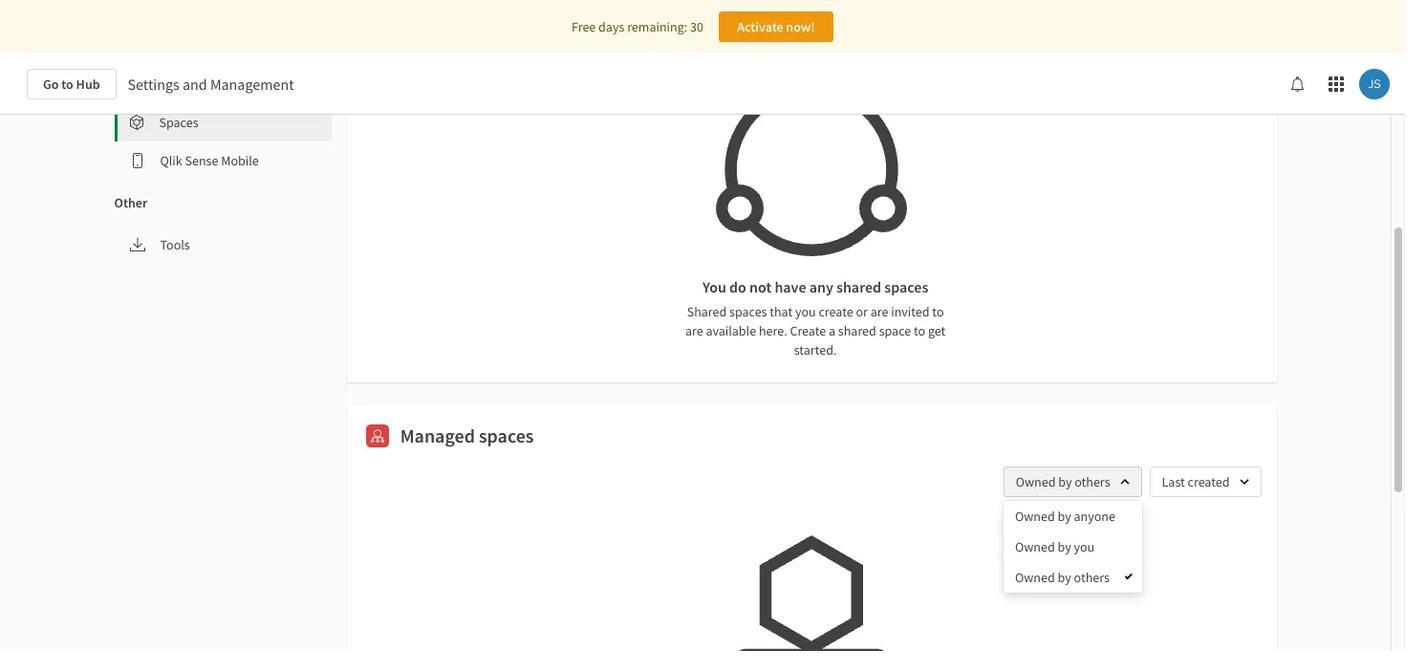 Task type: locate. For each thing, give the bounding box(es) containing it.
now!
[[786, 18, 816, 35]]

2 vertical spatial spaces
[[479, 424, 534, 448]]

1 vertical spatial spaces
[[730, 303, 767, 320]]

shared down or
[[839, 322, 877, 340]]

days
[[599, 18, 625, 35]]

0 vertical spatial spaces
[[885, 277, 929, 296]]

0 vertical spatial are
[[871, 303, 889, 320]]

1 horizontal spatial spaces
[[730, 303, 767, 320]]

owned down owned by anyone
[[1016, 538, 1056, 556]]

managed spaces
[[400, 424, 534, 448]]

go
[[43, 76, 59, 93]]

owned by others up owned by anyone
[[1016, 473, 1111, 491]]

shared
[[837, 277, 882, 296], [839, 322, 877, 340]]

2 horizontal spatial to
[[933, 303, 944, 320]]

by down owned by you
[[1058, 569, 1072, 586]]

spaces up invited
[[885, 277, 929, 296]]

1 owned by others from the top
[[1016, 473, 1111, 491]]

owned by you
[[1016, 538, 1095, 556]]

mobile
[[221, 152, 259, 169]]

1 horizontal spatial you
[[1075, 538, 1095, 556]]

owned up owned by anyone
[[1016, 473, 1056, 491]]

owned by anyone
[[1016, 508, 1116, 525]]

shared
[[687, 303, 727, 320]]

list box
[[1004, 501, 1143, 593]]

are down shared
[[686, 322, 704, 340]]

owned by others
[[1016, 473, 1111, 491], [1016, 569, 1110, 586]]

by
[[1059, 473, 1073, 491], [1058, 508, 1072, 525], [1058, 538, 1072, 556], [1058, 569, 1072, 586]]

to
[[61, 76, 73, 93], [933, 303, 944, 320], [914, 322, 926, 340]]

1 vertical spatial you
[[1075, 538, 1095, 556]]

by left the anyone
[[1058, 508, 1072, 525]]

you
[[796, 303, 816, 320], [1075, 538, 1095, 556]]

qlik
[[160, 152, 182, 169]]

spaces up available
[[730, 303, 767, 320]]

to up get
[[933, 303, 944, 320]]

Owned by others field
[[1004, 467, 1142, 497]]

owned by others down owned by you
[[1016, 569, 1110, 586]]

0 horizontal spatial to
[[61, 76, 73, 93]]

are
[[871, 303, 889, 320], [686, 322, 704, 340]]

to right go
[[61, 76, 73, 93]]

create
[[790, 322, 827, 340]]

1 horizontal spatial to
[[914, 322, 926, 340]]

by down owned by anyone
[[1058, 538, 1072, 556]]

by up owned by anyone
[[1059, 473, 1073, 491]]

qlik sense mobile link
[[114, 142, 332, 180]]

you up create at the right
[[796, 303, 816, 320]]

owned inside field
[[1016, 473, 1056, 491]]

are right or
[[871, 303, 889, 320]]

owned by others inside list box
[[1016, 569, 1110, 586]]

0 vertical spatial you
[[796, 303, 816, 320]]

spaces
[[885, 277, 929, 296], [730, 303, 767, 320], [479, 424, 534, 448]]

spaces right managed on the left of the page
[[479, 424, 534, 448]]

1 vertical spatial to
[[933, 303, 944, 320]]

owned by others inside field
[[1016, 473, 1111, 491]]

space
[[880, 322, 912, 340]]

you down the anyone
[[1075, 538, 1095, 556]]

1 horizontal spatial are
[[871, 303, 889, 320]]

2 owned by others from the top
[[1016, 569, 1110, 586]]

30
[[691, 18, 704, 35]]

a
[[829, 322, 836, 340]]

you do not have any shared spaces shared spaces that you create or are invited to are available here. create a shared space to get started.
[[686, 277, 946, 359]]

1 owned from the top
[[1016, 473, 1056, 491]]

shared up or
[[837, 277, 882, 296]]

owned down owned by you
[[1016, 569, 1056, 586]]

others up the anyone
[[1075, 473, 1111, 491]]

create
[[819, 303, 854, 320]]

management
[[210, 75, 294, 94]]

here.
[[759, 322, 788, 340]]

0 vertical spatial others
[[1075, 473, 1111, 491]]

started.
[[795, 341, 837, 359]]

0 horizontal spatial you
[[796, 303, 816, 320]]

activate
[[737, 18, 784, 35]]

or
[[856, 303, 868, 320]]

4 owned from the top
[[1016, 569, 1056, 586]]

list box containing owned by anyone
[[1004, 501, 1143, 593]]

to left get
[[914, 322, 926, 340]]

0 horizontal spatial spaces
[[479, 424, 534, 448]]

qlik sense mobile
[[160, 152, 259, 169]]

owned
[[1016, 473, 1056, 491], [1016, 508, 1056, 525], [1016, 538, 1056, 556], [1016, 569, 1056, 586]]

1 vertical spatial owned by others
[[1016, 569, 1110, 586]]

0 vertical spatial owned by others
[[1016, 473, 1111, 491]]

tools link
[[114, 226, 332, 264]]

others down owned by you
[[1075, 569, 1110, 586]]

settings and management
[[128, 75, 294, 94]]

0 horizontal spatial are
[[686, 322, 704, 340]]

1 vertical spatial others
[[1075, 569, 1110, 586]]

managed spaces main content
[[0, 0, 1406, 651]]

owned up owned by you
[[1016, 508, 1056, 525]]

others
[[1075, 473, 1111, 491], [1075, 569, 1110, 586]]

free
[[572, 18, 596, 35]]

3 owned from the top
[[1016, 538, 1056, 556]]



Task type: describe. For each thing, give the bounding box(es) containing it.
available
[[706, 322, 757, 340]]

get
[[929, 322, 946, 340]]

activate now! link
[[719, 11, 834, 42]]

sense
[[185, 152, 218, 169]]

anyone
[[1075, 508, 1116, 525]]

go to hub
[[43, 76, 100, 93]]

activate now!
[[737, 18, 816, 35]]

have
[[775, 277, 807, 296]]

other
[[114, 194, 147, 211]]

that
[[770, 303, 793, 320]]

0 vertical spatial to
[[61, 76, 73, 93]]

and
[[183, 75, 207, 94]]

go to hub link
[[27, 69, 116, 99]]

1 vertical spatial shared
[[839, 322, 877, 340]]

tools
[[160, 236, 190, 253]]

do
[[730, 277, 747, 296]]

by inside field
[[1059, 473, 1073, 491]]

others inside field
[[1075, 473, 1111, 491]]

others inside list box
[[1075, 569, 1110, 586]]

you
[[703, 277, 727, 296]]

0 vertical spatial shared
[[837, 277, 882, 296]]

managed
[[400, 424, 475, 448]]

you inside you do not have any shared spaces shared spaces that you create or are invited to are available here. create a shared space to get started.
[[796, 303, 816, 320]]

any
[[810, 277, 834, 296]]

remaining:
[[628, 18, 688, 35]]

hub
[[76, 76, 100, 93]]

settings
[[128, 75, 180, 94]]

spaces
[[159, 114, 198, 131]]

not
[[750, 277, 772, 296]]

invited
[[892, 303, 930, 320]]

free days remaining: 30
[[572, 18, 704, 35]]

spaces link
[[117, 103, 332, 142]]

2 horizontal spatial spaces
[[885, 277, 929, 296]]

2 vertical spatial to
[[914, 322, 926, 340]]

2 owned from the top
[[1016, 508, 1056, 525]]

list box inside managed spaces main content
[[1004, 501, 1143, 593]]

you inside list box
[[1075, 538, 1095, 556]]

1 vertical spatial are
[[686, 322, 704, 340]]



Task type: vqa. For each thing, say whether or not it's contained in the screenshot.
ago to the top
no



